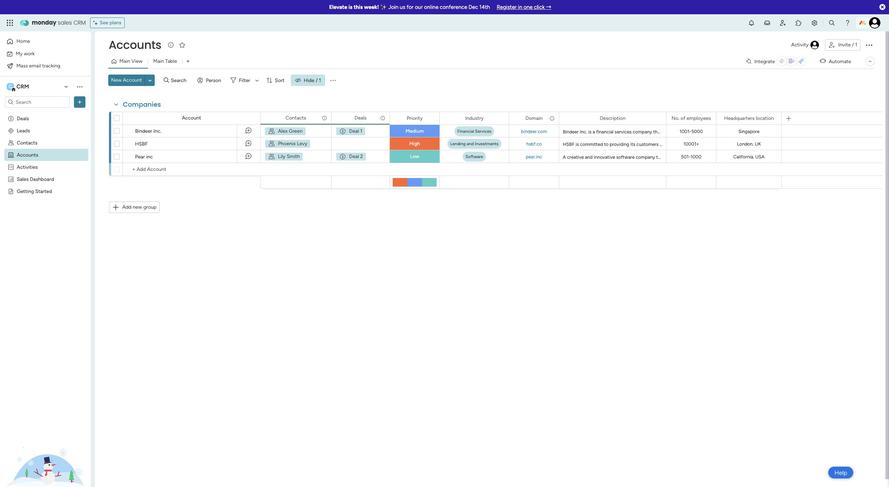 Task type: vqa. For each thing, say whether or not it's contained in the screenshot.
rightmost enable
no



Task type: locate. For each thing, give the bounding box(es) containing it.
investments
[[475, 142, 499, 147]]

lending and investments
[[450, 142, 499, 147]]

tracking
[[42, 63, 60, 69]]

0 horizontal spatial accounts
[[17, 152, 38, 158]]

with right usa
[[766, 155, 775, 160]]

0 vertical spatial /
[[852, 42, 854, 48]]

0 horizontal spatial bindeer
[[135, 128, 152, 134]]

svg image for phoenix levy
[[268, 140, 275, 148]]

solutions
[[679, 155, 698, 160]]

0 horizontal spatial is
[[349, 4, 352, 10]]

bindeer inc. is a financial services company that provides a wide range of banking and investing services to individuals and businesses.
[[563, 129, 840, 135]]

Domain field
[[524, 115, 544, 122]]

1 horizontal spatial /
[[852, 42, 854, 48]]

501-
[[681, 154, 691, 160]]

2 deal from the top
[[349, 154, 359, 160]]

elevate
[[329, 4, 347, 10]]

a creative and innovative software company that builds solutions to help people connect virtually with each other.
[[563, 155, 800, 160]]

option
[[0, 112, 91, 113]]

Description field
[[598, 115, 627, 122]]

/ inside button
[[852, 42, 854, 48]]

1 services from the left
[[615, 129, 632, 135]]

a right offers
[[754, 142, 756, 147]]

1 horizontal spatial deals
[[355, 115, 367, 121]]

that left provides
[[653, 129, 662, 135]]

0 horizontal spatial account
[[123, 77, 142, 83]]

of left ways
[[773, 142, 777, 147]]

deal down deals field at top
[[349, 128, 359, 134]]

financial services
[[457, 129, 491, 134]]

services up providing in the top of the page
[[615, 129, 632, 135]]

services up variety
[[761, 129, 778, 135]]

innovative
[[594, 155, 615, 160]]

1 horizontal spatial contacts
[[286, 115, 306, 121]]

column information image right deals field at top
[[380, 115, 386, 121]]

company up the customers
[[633, 129, 652, 135]]

integrate
[[754, 58, 775, 65]]

deal 1
[[349, 128, 362, 134]]

crm right workspace 'icon'
[[16, 83, 29, 90]]

svg image inside deal 1 element
[[339, 128, 346, 135]]

1 horizontal spatial with
[[766, 155, 775, 160]]

svg image for deal 2
[[339, 153, 346, 160]]

2 horizontal spatial is
[[588, 129, 592, 135]]

2 vertical spatial is
[[576, 142, 579, 147]]

deal left 2
[[349, 154, 359, 160]]

1 vertical spatial deal
[[349, 154, 359, 160]]

this
[[354, 4, 363, 10]]

hsbf up 'pear'
[[135, 141, 148, 147]]

mass email tracking button
[[4, 60, 77, 72]]

sort
[[275, 77, 284, 83]]

elevate is this week! ✨ join us for our online conference dec 14th
[[329, 4, 490, 10]]

1 horizontal spatial a
[[682, 129, 684, 135]]

2 vertical spatial 1
[[360, 128, 362, 134]]

1 vertical spatial /
[[316, 77, 318, 83]]

invite / 1
[[838, 42, 857, 48]]

svg image inside phoenix levy element
[[268, 140, 275, 148]]

is up the committed
[[588, 129, 592, 135]]

investing
[[741, 129, 760, 135]]

software
[[616, 155, 635, 160]]

sales
[[17, 176, 29, 182]]

2 horizontal spatial of
[[773, 142, 777, 147]]

accounts up view
[[109, 37, 161, 53]]

committed
[[580, 142, 603, 147]]

company
[[633, 129, 652, 135], [636, 155, 655, 160]]

other.
[[787, 155, 800, 160]]

0 vertical spatial is
[[349, 4, 352, 10]]

to left help
[[699, 155, 704, 160]]

inc. up the committed
[[580, 129, 587, 135]]

activity button
[[788, 39, 822, 51]]

No. of employees field
[[670, 115, 713, 122]]

filter
[[239, 77, 250, 83]]

0 horizontal spatial column information image
[[380, 115, 386, 121]]

collapse board header image
[[867, 59, 873, 64]]

hsbf for hsbf
[[135, 141, 148, 147]]

company down the customers
[[636, 155, 655, 160]]

1 vertical spatial crm
[[16, 83, 29, 90]]

high
[[409, 141, 420, 147]]

pear
[[135, 154, 145, 160]]

levy
[[297, 141, 307, 147]]

svg image down svg icon
[[268, 140, 275, 148]]

1 horizontal spatial main
[[153, 58, 164, 64]]

svg image left deal 2
[[339, 153, 346, 160]]

domain
[[526, 115, 543, 121]]

options image down workspace options icon
[[76, 99, 83, 106]]

register in one click →
[[497, 4, 551, 10]]

svg image inside lily smith element
[[268, 153, 275, 160]]

0 horizontal spatial a
[[593, 129, 595, 135]]

svg image inside 'deal 2' element
[[339, 153, 346, 160]]

software
[[466, 154, 483, 159]]

help image
[[844, 19, 851, 26]]

0 horizontal spatial main
[[119, 58, 130, 64]]

and right banking at the right
[[732, 129, 740, 135]]

0 horizontal spatial hsbf
[[135, 141, 148, 147]]

5000
[[691, 129, 703, 134]]

options image
[[865, 41, 873, 49], [321, 112, 326, 124], [380, 112, 385, 124], [706, 112, 711, 125], [772, 112, 777, 125]]

our
[[415, 4, 423, 10]]

main left the table
[[153, 58, 164, 64]]

add view image
[[187, 59, 190, 64]]

bindeer.com link
[[520, 129, 548, 134]]

accounts
[[109, 37, 161, 53], [17, 152, 38, 158]]

1 inside button
[[855, 42, 857, 48]]

1000
[[691, 154, 701, 160]]

1 horizontal spatial crm
[[73, 19, 86, 27]]

0 vertical spatial 1
[[855, 42, 857, 48]]

us
[[400, 4, 405, 10]]

svg image left deal 1
[[339, 128, 346, 135]]

deals up deal 1
[[355, 115, 367, 121]]

1 vertical spatial with
[[766, 155, 775, 160]]

pear.inc
[[526, 154, 542, 160]]

possible
[[688, 142, 705, 147]]

crm inside workspace selection element
[[16, 83, 29, 90]]

is left this
[[349, 4, 352, 10]]

0 horizontal spatial /
[[316, 77, 318, 83]]

to right ways
[[790, 142, 794, 147]]

2 vertical spatial of
[[773, 142, 777, 147]]

inc. down the companies field on the left top of page
[[153, 128, 161, 134]]

add new group
[[122, 204, 157, 210]]

options image right domain field
[[549, 112, 554, 125]]

california,
[[733, 154, 754, 160]]

1 horizontal spatial bindeer
[[563, 129, 579, 135]]

list box containing deals
[[0, 111, 91, 294]]

online
[[424, 4, 439, 10]]

invite
[[838, 42, 851, 48]]

is up creative
[[576, 142, 579, 147]]

to up ways
[[779, 129, 784, 135]]

0 horizontal spatial crm
[[16, 83, 29, 90]]

1 horizontal spatial column information image
[[549, 116, 555, 121]]

0 horizontal spatial inc.
[[153, 128, 161, 134]]

contacts down 'leads'
[[17, 140, 37, 146]]

0 vertical spatial contacts
[[286, 115, 306, 121]]

alex green element
[[265, 127, 306, 136]]

0 horizontal spatial of
[[681, 115, 685, 121]]

bindeer up creative
[[563, 129, 579, 135]]

banking
[[715, 129, 731, 135]]

1 horizontal spatial inc.
[[580, 129, 587, 135]]

account inside button
[[123, 77, 142, 83]]

my work
[[16, 51, 35, 57]]

connect
[[730, 155, 747, 160]]

that
[[653, 129, 662, 135], [656, 155, 665, 160]]

providing
[[610, 142, 629, 147]]

0 vertical spatial with
[[660, 142, 669, 147]]

a left wide
[[682, 129, 684, 135]]

for
[[407, 4, 414, 10]]

inc. for bindeer inc.
[[153, 128, 161, 134]]

main inside button
[[119, 58, 130, 64]]

notifications image
[[748, 19, 755, 26]]

14th
[[479, 4, 490, 10]]

Contacts field
[[284, 114, 308, 122]]

1 right hide
[[319, 77, 321, 83]]

0 vertical spatial crm
[[73, 19, 86, 27]]

bindeer.com
[[521, 129, 547, 134]]

Headquarters location field
[[722, 115, 776, 122]]

2 horizontal spatial 1
[[855, 42, 857, 48]]

10001+
[[683, 142, 699, 147]]

bindeer for bindeer inc. is a financial services company that provides a wide range of banking and investing services to individuals and businesses.
[[563, 129, 579, 135]]

column information image right domain field
[[549, 116, 555, 121]]

options image
[[76, 99, 83, 106], [430, 112, 435, 125], [549, 112, 554, 125]]

add
[[122, 204, 131, 210]]

that left builds
[[656, 155, 665, 160]]

dashboard
[[30, 176, 54, 182]]

0 horizontal spatial 1
[[319, 77, 321, 83]]

inc
[[146, 154, 153, 160]]

lottie animation image
[[0, 416, 91, 488]]

Deals field
[[353, 114, 368, 122]]

1 horizontal spatial services
[[761, 129, 778, 135]]

deals up 'leads'
[[17, 115, 29, 122]]

1 horizontal spatial accounts
[[109, 37, 161, 53]]

accounts up activities
[[17, 152, 38, 158]]

main left view
[[119, 58, 130, 64]]

Industry field
[[463, 115, 485, 122]]

0 vertical spatial account
[[123, 77, 142, 83]]

of right "no."
[[681, 115, 685, 121]]

svg image left lily
[[268, 153, 275, 160]]

/ for hide
[[316, 77, 318, 83]]

1 deal from the top
[[349, 128, 359, 134]]

1 down deals field at top
[[360, 128, 362, 134]]

1 main from the left
[[119, 58, 130, 64]]

monday sales crm
[[32, 19, 86, 27]]

deal for deal 2
[[349, 154, 359, 160]]

see plans
[[100, 20, 121, 26]]

0 horizontal spatial deals
[[17, 115, 29, 122]]

2 main from the left
[[153, 58, 164, 64]]

bindeer
[[135, 128, 152, 134], [563, 129, 579, 135]]

of right range at the top right of page
[[709, 129, 714, 135]]

/
[[852, 42, 854, 48], [316, 77, 318, 83]]

1 vertical spatial of
[[709, 129, 714, 135]]

1 vertical spatial contacts
[[17, 140, 37, 146]]

new account button
[[108, 75, 145, 86]]

register in one click → link
[[497, 4, 551, 10]]

main for main table
[[153, 58, 164, 64]]

0 horizontal spatial services
[[615, 129, 632, 135]]

invite members image
[[779, 19, 787, 26]]

offers
[[740, 142, 753, 147]]

/ right hide
[[316, 77, 318, 83]]

main table button
[[148, 56, 182, 67]]

lily smith element
[[265, 153, 303, 161]]

register
[[497, 4, 517, 10]]

1 vertical spatial is
[[588, 129, 592, 135]]

activities
[[17, 164, 38, 170]]

with left the
[[660, 142, 669, 147]]

contacts
[[286, 115, 306, 121], [17, 140, 37, 146]]

bindeer up pear inc
[[135, 128, 152, 134]]

my work button
[[4, 48, 77, 60]]

activity
[[791, 42, 809, 48]]

services
[[475, 129, 491, 134]]

a
[[563, 155, 566, 160]]

options image right priority 'field'
[[430, 112, 435, 125]]

in-
[[867, 142, 873, 147]]

inc.
[[153, 128, 161, 134], [580, 129, 587, 135]]

0 horizontal spatial options image
[[76, 99, 83, 106]]

list box
[[0, 111, 91, 294]]

each
[[776, 155, 786, 160]]

/ right invite
[[852, 42, 854, 48]]

select product image
[[6, 19, 14, 26]]

1 right invite
[[855, 42, 857, 48]]

crm right sales
[[73, 19, 86, 27]]

a left financial
[[593, 129, 595, 135]]

to down financial
[[604, 142, 609, 147]]

uk
[[755, 142, 761, 147]]

is for this
[[349, 4, 352, 10]]

column information image for deals
[[380, 115, 386, 121]]

svg image
[[339, 128, 346, 135], [268, 140, 275, 148], [268, 153, 275, 160], [339, 153, 346, 160]]

join
[[388, 4, 399, 10]]

1 horizontal spatial hsbf
[[563, 142, 575, 147]]

contacts up green
[[286, 115, 306, 121]]

column information image
[[380, 115, 386, 121], [549, 116, 555, 121]]

main inside button
[[153, 58, 164, 64]]

companies
[[123, 100, 161, 109]]

inbox image
[[764, 19, 771, 26]]

hsbf up a
[[563, 142, 575, 147]]

emails settings image
[[811, 19, 818, 26]]

1 vertical spatial 1
[[319, 77, 321, 83]]

1 vertical spatial account
[[182, 115, 201, 121]]

1 horizontal spatial is
[[576, 142, 579, 147]]

angle down image
[[148, 78, 152, 83]]

virtually
[[749, 155, 765, 160]]

its
[[630, 142, 635, 147]]

0 vertical spatial of
[[681, 115, 685, 121]]

search everything image
[[828, 19, 836, 26]]

0 vertical spatial deal
[[349, 128, 359, 134]]



Task type: describe. For each thing, give the bounding box(es) containing it.
hsbf for hsbf is committed to providing its customers with the best possible experience, and offers a variety of ways to bank, including online, mobile, and in-branch.
[[563, 142, 575, 147]]

person button
[[194, 75, 225, 86]]

dapulse integrations image
[[746, 59, 751, 64]]

new
[[133, 204, 142, 210]]

no.
[[672, 115, 679, 121]]

deal 2 element
[[336, 153, 366, 161]]

variety
[[757, 142, 772, 147]]

medium
[[406, 128, 424, 134]]

pear.inc link
[[524, 154, 544, 160]]

headquarters
[[724, 115, 755, 121]]

industry
[[465, 115, 484, 121]]

c
[[9, 84, 12, 90]]

v2 search image
[[164, 76, 169, 84]]

public dashboard image
[[8, 176, 14, 183]]

add to favorites image
[[179, 41, 186, 48]]

show board description image
[[166, 41, 175, 49]]

workspace selection element
[[7, 83, 30, 92]]

public board image
[[8, 188, 14, 195]]

0 horizontal spatial contacts
[[17, 140, 37, 146]]

in
[[518, 4, 522, 10]]

people
[[715, 155, 729, 160]]

view
[[131, 58, 143, 64]]

and left in-
[[859, 142, 866, 147]]

smith
[[287, 154, 300, 160]]

hsbf is committed to providing its customers with the best possible experience, and offers a variety of ways to bank, including online, mobile, and in-branch.
[[563, 142, 888, 147]]

1 vertical spatial accounts
[[17, 152, 38, 158]]

Priority field
[[405, 115, 425, 122]]

Search field
[[169, 75, 190, 85]]

filter button
[[228, 75, 261, 86]]

column information image
[[322, 115, 327, 121]]

experience,
[[706, 142, 730, 147]]

phoenix
[[278, 141, 296, 147]]

plans
[[110, 20, 121, 26]]

menu image
[[330, 77, 337, 84]]

workspace options image
[[76, 83, 83, 90]]

person
[[206, 77, 221, 83]]

headquarters location
[[724, 115, 774, 121]]

and right lending
[[467, 142, 474, 147]]

1 horizontal spatial of
[[709, 129, 714, 135]]

see
[[100, 20, 108, 26]]

add new group button
[[109, 202, 160, 213]]

london, uk
[[737, 142, 761, 147]]

inc. for bindeer inc. is a financial services company that provides a wide range of banking and investing services to individuals and businesses.
[[580, 129, 587, 135]]

0 horizontal spatial with
[[660, 142, 669, 147]]

deal 2
[[349, 154, 363, 160]]

builds
[[666, 155, 678, 160]]

provides
[[663, 129, 681, 135]]

automate
[[829, 58, 851, 65]]

and down the committed
[[585, 155, 593, 160]]

✨
[[380, 4, 387, 10]]

businesses.
[[817, 129, 840, 135]]

lily
[[278, 154, 286, 160]]

column information image for domain
[[549, 116, 555, 121]]

sort button
[[263, 75, 289, 86]]

arrow down image
[[253, 76, 261, 85]]

sales dashboard
[[17, 176, 54, 182]]

new account
[[111, 77, 142, 83]]

1 horizontal spatial account
[[182, 115, 201, 121]]

and up including
[[808, 129, 816, 135]]

group
[[143, 204, 157, 210]]

lending
[[450, 142, 466, 147]]

main for main view
[[119, 58, 130, 64]]

click
[[534, 4, 545, 10]]

1 for hide / 1
[[319, 77, 321, 83]]

and left offers
[[732, 142, 739, 147]]

singapore
[[738, 129, 760, 134]]

apps image
[[795, 19, 802, 26]]

Search in workspace field
[[15, 98, 60, 106]]

0 vertical spatial accounts
[[109, 37, 161, 53]]

phoenix levy element
[[265, 140, 311, 148]]

0 vertical spatial company
[[633, 129, 652, 135]]

priority
[[407, 115, 423, 121]]

of inside 'field'
[[681, 115, 685, 121]]

sales
[[58, 19, 72, 27]]

1 horizontal spatial options image
[[430, 112, 435, 125]]

1 vertical spatial company
[[636, 155, 655, 160]]

2 services from the left
[[761, 129, 778, 135]]

the
[[670, 142, 677, 147]]

mass email tracking
[[16, 63, 60, 69]]

mass
[[16, 63, 28, 69]]

california, usa
[[733, 154, 765, 160]]

hide
[[304, 77, 314, 83]]

bindeer inc.
[[135, 128, 161, 134]]

svg image
[[268, 128, 275, 135]]

home button
[[4, 36, 77, 47]]

london,
[[737, 142, 754, 147]]

hide / 1
[[304, 77, 321, 83]]

customers
[[637, 142, 659, 147]]

1001-
[[680, 129, 691, 134]]

christina overa image
[[869, 17, 881, 29]]

phoenix levy
[[278, 141, 307, 147]]

is for committed
[[576, 142, 579, 147]]

including
[[808, 142, 827, 147]]

no. of employees
[[672, 115, 711, 121]]

leads
[[17, 128, 30, 134]]

table
[[165, 58, 177, 64]]

deal for deal 1
[[349, 128, 359, 134]]

501-1000
[[681, 154, 701, 160]]

autopilot image
[[820, 57, 826, 66]]

invite / 1 button
[[825, 39, 861, 51]]

Companies field
[[121, 100, 163, 109]]

main view button
[[108, 56, 148, 67]]

1 horizontal spatial 1
[[360, 128, 362, 134]]

+ Add Account text field
[[127, 165, 257, 174]]

main view
[[119, 58, 143, 64]]

svg image for lily smith
[[268, 153, 275, 160]]

conference
[[440, 4, 467, 10]]

2 horizontal spatial a
[[754, 142, 756, 147]]

monday
[[32, 19, 56, 27]]

→
[[546, 4, 551, 10]]

svg image for deal 1
[[339, 128, 346, 135]]

description
[[600, 115, 626, 121]]

main table
[[153, 58, 177, 64]]

help button
[[828, 467, 853, 479]]

workspace image
[[7, 83, 14, 91]]

2 horizontal spatial options image
[[549, 112, 554, 125]]

help
[[705, 155, 714, 160]]

branch.
[[873, 142, 888, 147]]

/ for invite
[[852, 42, 854, 48]]

1 for invite / 1
[[855, 42, 857, 48]]

1001-5000
[[680, 129, 703, 134]]

2
[[360, 154, 363, 160]]

individuals
[[785, 129, 807, 135]]

Accounts field
[[107, 37, 163, 53]]

financial
[[457, 129, 474, 134]]

1 vertical spatial that
[[656, 155, 665, 160]]

0 vertical spatial that
[[653, 129, 662, 135]]

lottie animation element
[[0, 416, 91, 488]]

contacts inside field
[[286, 115, 306, 121]]

pear inc
[[135, 154, 153, 160]]

deal 1 element
[[336, 127, 365, 136]]

bindeer for bindeer inc.
[[135, 128, 152, 134]]

deals inside deals field
[[355, 115, 367, 121]]



